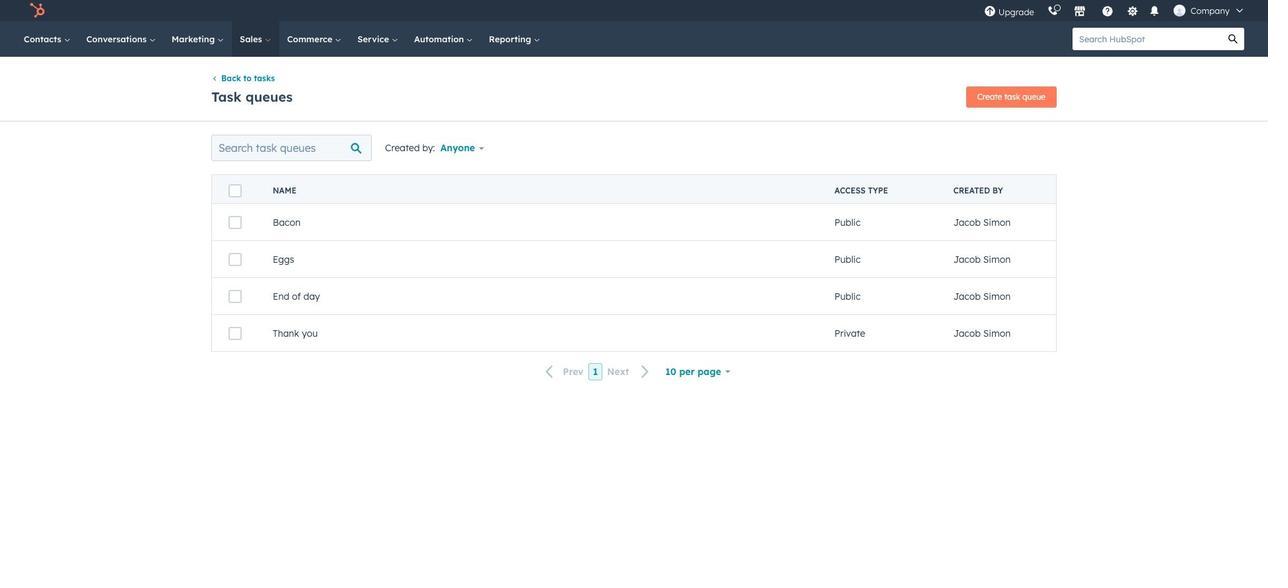 Task type: locate. For each thing, give the bounding box(es) containing it.
marketplaces image
[[1074, 6, 1086, 18]]

jacob simon image
[[1174, 5, 1185, 17]]

menu
[[977, 0, 1252, 21]]

banner
[[211, 83, 1057, 108]]



Task type: vqa. For each thing, say whether or not it's contained in the screenshot.
Search Hubspot search field
yes



Task type: describe. For each thing, give the bounding box(es) containing it.
Search task queues search field
[[211, 135, 372, 161]]

pagination navigation
[[538, 363, 657, 380]]

Search HubSpot search field
[[1073, 28, 1222, 50]]



